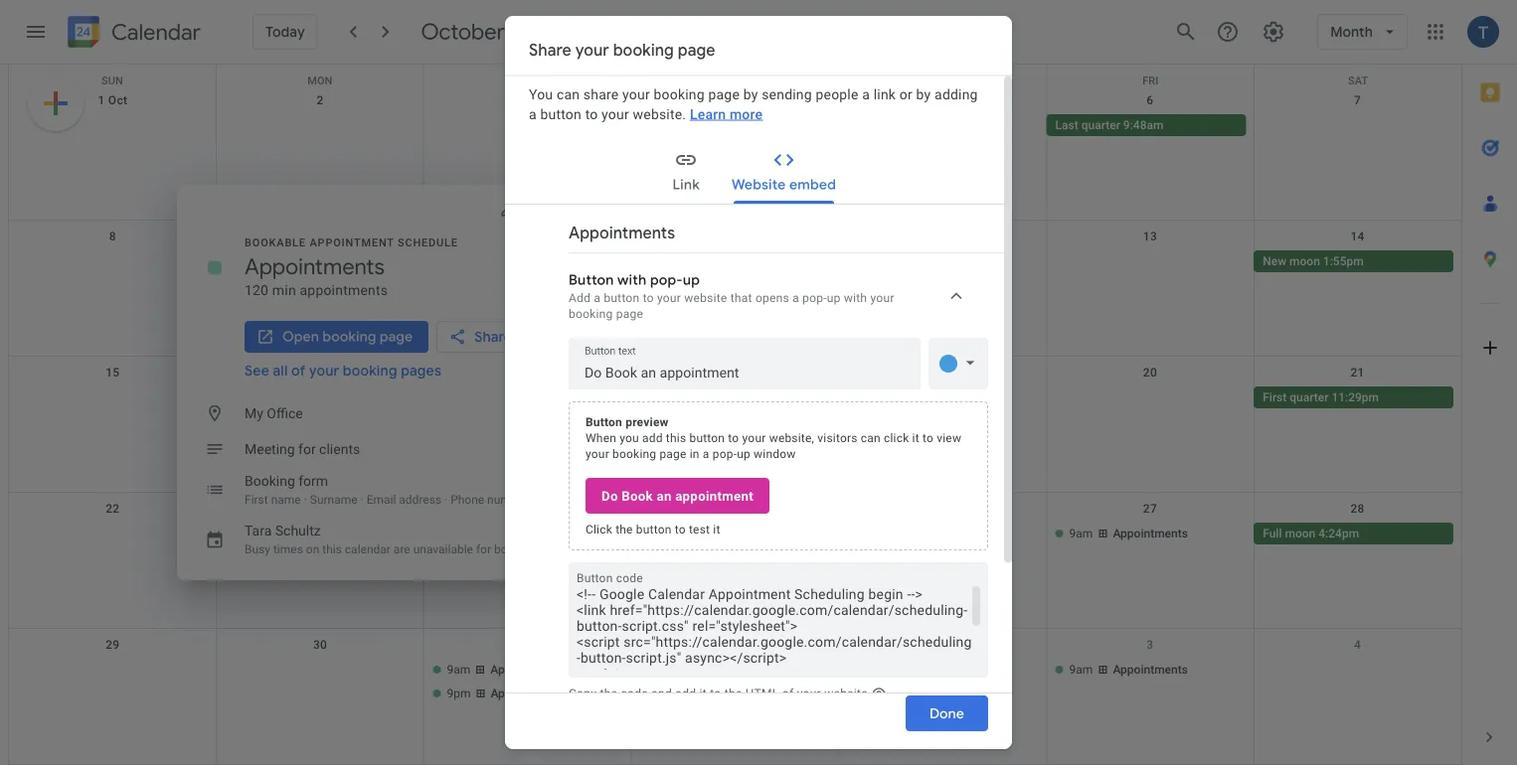 Task type: locate. For each thing, give the bounding box(es) containing it.
· left phone
[[445, 493, 448, 507]]

1 vertical spatial first
[[245, 493, 268, 507]]

add down preview
[[642, 431, 663, 445]]

0 vertical spatial moon
[[1290, 255, 1321, 269]]

moon right full
[[1285, 527, 1316, 541]]

button inside button with pop-up add a button to your website that opens a pop-up with your booking page
[[569, 271, 614, 288]]

0 horizontal spatial quarter
[[1082, 118, 1121, 132]]

new moon 1:55pm button
[[1254, 251, 1454, 272]]

thu
[[932, 75, 954, 87]]

0 horizontal spatial share
[[475, 328, 512, 346]]

9pm for 23
[[447, 551, 471, 565]]

1 for 1 oct
[[98, 93, 105, 107]]

0 horizontal spatial with
[[618, 271, 647, 288]]

website,
[[769, 431, 815, 445]]

it right test
[[713, 523, 721, 537]]

surname
[[310, 493, 358, 507]]

1 9pm from the top
[[447, 551, 471, 565]]

page inside button preview when you add this button to your website, visitors can click it to view your booking page in a pop-up window
[[660, 447, 687, 461]]

of inside share your booking page dialog
[[782, 687, 794, 701]]

booking
[[245, 473, 295, 489]]

1 horizontal spatial first
[[1263, 391, 1287, 405]]

it right and
[[700, 687, 707, 701]]

1 horizontal spatial 1
[[719, 638, 726, 652]]

1 horizontal spatial this
[[666, 431, 686, 445]]

1 vertical spatial 3
[[1147, 638, 1154, 652]]

mon
[[308, 75, 332, 87]]

add right and
[[676, 687, 696, 701]]

0 vertical spatial share
[[529, 40, 572, 60]]

booking down open booking page
[[343, 362, 397, 379]]

2 vertical spatial pop-
[[713, 447, 737, 461]]

by up more
[[744, 86, 758, 102]]

are
[[394, 543, 410, 557]]

row containing 22
[[9, 493, 1462, 630]]

it for test
[[713, 523, 721, 537]]

20
[[1143, 366, 1158, 380]]

can inside you can share your booking page by sending people a link or by adding a button to your website.
[[557, 86, 580, 102]]

booking up website.
[[654, 86, 705, 102]]

0 vertical spatial first
[[1263, 391, 1287, 405]]

quarter for 9:48am
[[1082, 118, 1121, 132]]

button up in
[[690, 431, 725, 445]]

it inside button preview when you add this button to your website, visitors can click it to view your booking page in a pop-up window
[[913, 431, 920, 445]]

by
[[744, 86, 758, 102], [917, 86, 931, 102]]

5 row from the top
[[9, 493, 1462, 630]]

indigenous
[[226, 255, 285, 269]]

1 vertical spatial 9pm
[[447, 687, 471, 701]]

october
[[421, 18, 505, 46]]

a left link
[[862, 86, 870, 102]]

can right "you"
[[557, 86, 580, 102]]

0 horizontal spatial 3
[[524, 93, 531, 107]]

button with pop-up add a button to your website that opens a pop-up with your booking page
[[569, 271, 898, 321]]

it for add
[[700, 687, 707, 701]]

booking
[[613, 40, 674, 60], [654, 86, 705, 102], [569, 307, 613, 321], [323, 328, 376, 346], [343, 362, 397, 379], [613, 447, 657, 461], [494, 543, 537, 557]]

booking inside tara schultz busy times on this calendar are unavailable for booking
[[494, 543, 537, 557]]

a right opens
[[793, 291, 799, 305]]

button inside button preview when you add this button to your website, visitors can click it to view your booking page in a pop-up window
[[586, 415, 623, 429]]

2 horizontal spatial pop-
[[803, 291, 827, 305]]

1 vertical spatial this
[[322, 543, 342, 557]]

1 vertical spatial button
[[586, 415, 623, 429]]

learn
[[690, 105, 726, 122]]

1 left nov on the bottom left of the page
[[719, 638, 726, 652]]

button up when
[[586, 415, 623, 429]]

share down bday
[[475, 328, 512, 346]]

website right html
[[825, 687, 868, 701]]

number
[[487, 493, 528, 507]]

add for and
[[676, 687, 696, 701]]

the
[[616, 523, 633, 537], [600, 687, 618, 701], [725, 687, 742, 701]]

4
[[732, 93, 739, 107], [1355, 638, 1362, 652]]

booking inside you can share your booking page by sending people a link or by adding a button to your website.
[[654, 86, 705, 102]]

1 horizontal spatial add
[[676, 687, 696, 701]]

1 horizontal spatial ·
[[361, 493, 364, 507]]

1 vertical spatial for
[[476, 543, 491, 557]]

in
[[690, 447, 700, 461]]

of right html
[[782, 687, 794, 701]]

0 vertical spatial can
[[557, 86, 580, 102]]

· left email
[[361, 493, 364, 507]]

0 horizontal spatial of
[[291, 362, 306, 379]]

tab list
[[1463, 65, 1518, 710]]

last quarter 9:48am button
[[1047, 114, 1246, 136]]

the right click
[[616, 523, 633, 537]]

6 row from the top
[[9, 630, 1462, 766]]

this inside tara schultz busy times on this calendar are unavailable for booking
[[322, 543, 342, 557]]

button down an
[[636, 523, 672, 537]]

to right add
[[643, 291, 654, 305]]

0 vertical spatial button
[[569, 271, 614, 288]]

3
[[524, 93, 531, 107], [1147, 638, 1154, 652]]

1 vertical spatial website
[[825, 687, 868, 701]]

1 vertical spatial of
[[782, 687, 794, 701]]

add
[[569, 291, 591, 305]]

this inside button preview when you add this button to your website, visitors can click it to view your booking page in a pop-up window
[[666, 431, 686, 445]]

my office
[[245, 405, 303, 422]]

0 horizontal spatial by
[[744, 86, 758, 102]]

2 9pm from the top
[[447, 687, 471, 701]]

booking inside button preview when you add this button to your website, visitors can click it to view your booking page in a pop-up window
[[613, 447, 657, 461]]

1 vertical spatial 4
[[1355, 638, 1362, 652]]

for inside tara schultz busy times on this calendar are unavailable for booking
[[476, 543, 491, 557]]

22
[[106, 502, 120, 516]]

9pm for 30
[[447, 687, 471, 701]]

button
[[540, 105, 582, 122], [604, 291, 640, 305], [690, 431, 725, 445], [636, 523, 672, 537]]

0 vertical spatial of
[[291, 362, 306, 379]]

1 vertical spatial appointment
[[675, 488, 754, 504]]

1 vertical spatial up
[[827, 291, 841, 305]]

calendar
[[111, 18, 201, 46]]

for right unavailable
[[476, 543, 491, 557]]

on
[[306, 543, 319, 557]]

indigenous peoples' day
[[226, 255, 356, 269]]

share button
[[437, 321, 528, 353]]

to inside you can share your booking page by sending people a link or by adding a button to your website.
[[585, 105, 598, 122]]

1 · from the left
[[304, 493, 307, 507]]

1 horizontal spatial by
[[917, 86, 931, 102]]

2 vertical spatial up
[[737, 447, 751, 461]]

calendar
[[345, 543, 391, 557]]

new moon 1:55pm
[[1263, 255, 1364, 269]]

0 vertical spatial quarter
[[1082, 118, 1121, 132]]

0 vertical spatial it
[[913, 431, 920, 445]]

1 horizontal spatial quarter
[[1290, 391, 1329, 405]]

0 vertical spatial 4
[[732, 93, 739, 107]]

0 vertical spatial this
[[666, 431, 686, 445]]

busy
[[245, 543, 270, 557]]

code down click the button to test it
[[616, 571, 643, 585]]

booking down add
[[569, 307, 613, 321]]

0 horizontal spatial first
[[245, 493, 268, 507]]

1 vertical spatial add
[[676, 687, 696, 701]]

do book an appointment
[[602, 488, 754, 504]]

first left 11:29pm
[[1263, 391, 1287, 405]]

2 by from the left
[[917, 86, 931, 102]]

button inside button with pop-up add a button to your website that opens a pop-up with your booking page
[[604, 291, 640, 305]]

this for preview
[[666, 431, 686, 445]]

moon right 'new'
[[1290, 255, 1321, 269]]

share your booking page
[[529, 40, 716, 60]]

by right or
[[917, 86, 931, 102]]

1 horizontal spatial of
[[782, 687, 794, 701]]

2 horizontal spatial up
[[827, 291, 841, 305]]

grid
[[8, 65, 1462, 766]]

you
[[620, 431, 639, 445]]

first
[[1263, 391, 1287, 405], [245, 493, 268, 507]]

button right add
[[604, 291, 640, 305]]

email
[[367, 493, 396, 507]]

1 horizontal spatial up
[[737, 447, 751, 461]]

this down preview
[[666, 431, 686, 445]]

29
[[106, 638, 120, 652]]

1 vertical spatial code
[[621, 687, 648, 701]]

booking down you
[[613, 447, 657, 461]]

4 row from the top
[[9, 357, 1462, 493]]

0 vertical spatial 1
[[98, 93, 105, 107]]

add inside button preview when you add this button to your website, visitors can click it to view your booking page in a pop-up window
[[642, 431, 663, 445]]

120 min appointments
[[245, 282, 388, 298]]

1 vertical spatial 1
[[719, 638, 726, 652]]

button for button with pop-up
[[569, 271, 614, 288]]

· left 23
[[304, 493, 307, 507]]

booking form first name · surname · email address · phone number
[[245, 473, 528, 507]]

it right click
[[913, 431, 920, 445]]

quarter left 11:29pm
[[1290, 391, 1329, 405]]

2 horizontal spatial it
[[913, 431, 920, 445]]

1 vertical spatial 2
[[939, 638, 946, 652]]

booking inside button with pop-up add a button to your website that opens a pop-up with your booking page
[[569, 307, 613, 321]]

calendar heading
[[107, 18, 201, 46]]

7
[[1355, 93, 1362, 107]]

rfp
[[681, 527, 702, 541]]

1 horizontal spatial appointment
[[675, 488, 754, 504]]

1 vertical spatial it
[[713, 523, 721, 537]]

appointments inside share your booking page dialog
[[569, 222, 675, 242]]

0 horizontal spatial website
[[684, 291, 727, 305]]

0 horizontal spatial ·
[[304, 493, 307, 507]]

all
[[273, 362, 288, 379]]

learn more link
[[690, 105, 763, 122]]

5
[[939, 93, 946, 107]]

share inside button
[[475, 328, 512, 346]]

booking down "number" at left bottom
[[494, 543, 537, 557]]

0 vertical spatial add
[[642, 431, 663, 445]]

2 row from the top
[[9, 85, 1462, 221]]

0 horizontal spatial can
[[557, 86, 580, 102]]

1 horizontal spatial 4
[[1355, 638, 1362, 652]]

2 horizontal spatial ·
[[445, 493, 448, 507]]

times
[[273, 543, 303, 557]]

booking up share
[[613, 40, 674, 60]]

today
[[266, 23, 305, 41]]

0 horizontal spatial it
[[700, 687, 707, 701]]

1 horizontal spatial it
[[713, 523, 721, 537]]

pages
[[401, 362, 442, 379]]

quarter right the last on the top
[[1082, 118, 1121, 132]]

0 vertical spatial 3
[[524, 93, 531, 107]]

this right the "on"
[[322, 543, 342, 557]]

can left click
[[861, 431, 881, 445]]

to down share
[[585, 105, 598, 122]]

up
[[683, 271, 700, 288], [827, 291, 841, 305], [737, 447, 751, 461]]

0 vertical spatial pop-
[[650, 271, 683, 288]]

1 by from the left
[[744, 86, 758, 102]]

0 horizontal spatial 1
[[98, 93, 105, 107]]

1 horizontal spatial can
[[861, 431, 881, 445]]

0 horizontal spatial add
[[642, 431, 663, 445]]

a right in
[[703, 447, 710, 461]]

share
[[529, 40, 572, 60], [475, 328, 512, 346]]

quarter inside first quarter 11:29pm button
[[1290, 391, 1329, 405]]

appointment
[[310, 236, 394, 249], [675, 488, 754, 504]]

0 vertical spatial website
[[684, 291, 727, 305]]

3 row from the top
[[9, 221, 1462, 357]]

appointment up day
[[310, 236, 394, 249]]

appointment up test
[[675, 488, 754, 504]]

1 horizontal spatial share
[[529, 40, 572, 60]]

html
[[746, 687, 779, 701]]

you can share your booking page by sending people a link or by adding a button to your website.
[[529, 86, 978, 122]]

pop-
[[650, 271, 683, 288], [803, 291, 827, 305], [713, 447, 737, 461]]

website
[[684, 291, 727, 305], [825, 687, 868, 701]]

30
[[313, 638, 327, 652]]

quarter
[[1082, 118, 1121, 132], [1290, 391, 1329, 405]]

row containing 29
[[9, 630, 1462, 766]]

the for click
[[616, 523, 633, 537]]

0 vertical spatial 2
[[317, 93, 324, 107]]

1 horizontal spatial website
[[825, 687, 868, 701]]

share inside dialog
[[529, 40, 572, 60]]

1 vertical spatial can
[[861, 431, 881, 445]]

delete appointment schedule image
[[539, 199, 559, 219]]

address
[[399, 493, 442, 507]]

0 vertical spatial appointment
[[310, 236, 394, 249]]

button
[[569, 271, 614, 288], [586, 415, 623, 429], [577, 571, 613, 585]]

up inside button preview when you add this button to your website, visitors can click it to view your booking page in a pop-up window
[[737, 447, 751, 461]]

an
[[657, 488, 672, 504]]

website inside button with pop-up add a button to your website that opens a pop-up with your booking page
[[684, 291, 727, 305]]

file rfp
[[659, 527, 702, 541]]

row containing sun
[[9, 65, 1462, 87]]

2 down mon
[[317, 93, 324, 107]]

11:29pm
[[1332, 391, 1379, 405]]

for up form at the left
[[298, 441, 316, 457]]

1 row from the top
[[9, 65, 1462, 87]]

1 horizontal spatial with
[[844, 291, 867, 305]]

2 vertical spatial it
[[700, 687, 707, 701]]

row
[[9, 65, 1462, 87], [9, 85, 1462, 221], [9, 221, 1462, 357], [9, 357, 1462, 493], [9, 493, 1462, 630], [9, 630, 1462, 766]]

None text field
[[585, 359, 905, 387]]

website left that
[[684, 291, 727, 305]]

the right copy
[[600, 687, 618, 701]]

button preview when you add this button to your website, visitors can click it to view your booking page in a pop-up window
[[586, 415, 962, 461]]

page inside button with pop-up add a button to your website that opens a pop-up with your booking page
[[616, 307, 644, 321]]

2 up done
[[939, 638, 946, 652]]

0 vertical spatial up
[[683, 271, 700, 288]]

quarter inside last quarter 9:48am button
[[1082, 118, 1121, 132]]

can
[[557, 86, 580, 102], [861, 431, 881, 445]]

1 vertical spatial share
[[475, 328, 512, 346]]

1 vertical spatial quarter
[[1290, 391, 1329, 405]]

button down click
[[577, 571, 613, 585]]

add
[[642, 431, 663, 445], [676, 687, 696, 701]]

code left and
[[621, 687, 648, 701]]

cell
[[9, 114, 217, 138], [217, 114, 424, 138], [424, 114, 632, 138], [632, 114, 839, 138], [839, 114, 1047, 138], [1254, 114, 1462, 138], [9, 251, 217, 274], [632, 251, 839, 274], [839, 251, 1047, 274], [1047, 251, 1254, 274], [9, 387, 217, 411], [217, 387, 424, 411], [424, 387, 632, 411], [632, 387, 839, 411], [839, 387, 1047, 411], [1047, 387, 1254, 411], [9, 523, 217, 571], [217, 523, 424, 571], [424, 523, 632, 571], [632, 523, 839, 571], [9, 659, 217, 707], [217, 659, 424, 707], [424, 659, 632, 707], [1254, 659, 1462, 707]]

0 vertical spatial 9pm
[[447, 551, 471, 565]]

button for button preview
[[586, 415, 623, 429]]

1 left oct
[[98, 93, 105, 107]]

row containing 15
[[9, 357, 1462, 493]]

1 horizontal spatial pop-
[[713, 447, 737, 461]]

clients
[[319, 441, 360, 457]]

share for share
[[475, 328, 512, 346]]

25
[[728, 502, 742, 516]]

do
[[602, 488, 618, 504]]

peoples'
[[288, 255, 333, 269]]

of right all
[[291, 362, 306, 379]]

1 horizontal spatial for
[[476, 543, 491, 557]]

view
[[937, 431, 962, 445]]

1 vertical spatial moon
[[1285, 527, 1316, 541]]

to left test
[[675, 523, 686, 537]]

share up the tue
[[529, 40, 572, 60]]

button up add
[[569, 271, 614, 288]]

opens
[[756, 291, 790, 305]]

copy
[[569, 687, 597, 701]]

last quarter 9:48am
[[1056, 118, 1164, 132]]

last
[[1056, 118, 1079, 132]]

office
[[267, 405, 303, 422]]

0 horizontal spatial for
[[298, 441, 316, 457]]

first down booking
[[245, 493, 268, 507]]

button down "you"
[[540, 105, 582, 122]]

appointments
[[300, 282, 388, 298]]

0 horizontal spatial this
[[322, 543, 342, 557]]



Task type: describe. For each thing, give the bounding box(es) containing it.
adding
[[935, 86, 978, 102]]

8
[[109, 230, 116, 244]]

21
[[1351, 366, 1365, 380]]

grid containing 1 oct
[[8, 65, 1462, 766]]

120
[[245, 282, 269, 298]]

bday button
[[424, 251, 624, 272]]

to left view
[[923, 431, 934, 445]]

booking up see all of your booking pages
[[323, 328, 376, 346]]

1 oct
[[98, 93, 128, 107]]

none text field inside share your booking page dialog
[[585, 359, 905, 387]]

row containing 8
[[9, 221, 1462, 357]]

phone
[[451, 493, 484, 507]]

schedule
[[398, 236, 458, 249]]

0 horizontal spatial 4
[[732, 93, 739, 107]]

click
[[884, 431, 909, 445]]

to inside button with pop-up add a button to your website that opens a pop-up with your booking page
[[643, 291, 654, 305]]

this for schultz
[[322, 543, 342, 557]]

done
[[930, 705, 965, 723]]

2 · from the left
[[361, 493, 364, 507]]

0 horizontal spatial 2
[[317, 93, 324, 107]]

see all of your booking pages
[[245, 362, 442, 379]]

share
[[584, 86, 619, 102]]

19
[[936, 366, 950, 380]]

and
[[652, 687, 672, 701]]

first inside button
[[1263, 391, 1287, 405]]

the left html
[[725, 687, 742, 701]]

2023
[[510, 18, 559, 46]]

14
[[1351, 230, 1365, 244]]

tara schultz busy times on this calendar are unavailable for booking
[[245, 523, 537, 557]]

a inside button preview when you add this button to your website, visitors can click it to view your booking page in a pop-up window
[[703, 447, 710, 461]]

0 vertical spatial with
[[618, 271, 647, 288]]

sat
[[1349, 75, 1368, 87]]

4:24pm
[[1319, 527, 1360, 541]]

share your booking page dialog
[[505, 16, 1012, 766]]

3 · from the left
[[445, 493, 448, 507]]

sun
[[102, 75, 123, 87]]

to left html
[[710, 687, 722, 701]]

preview
[[626, 415, 669, 429]]

0 horizontal spatial pop-
[[650, 271, 683, 288]]

done button
[[906, 696, 989, 732]]

form
[[299, 473, 328, 489]]

bookable appointment schedule
[[245, 236, 458, 249]]

page inside you can share your booking page by sending people a link or by adding a button to your website.
[[709, 86, 740, 102]]

0 vertical spatial for
[[298, 441, 316, 457]]

tara
[[245, 523, 272, 539]]

moon for full
[[1285, 527, 1316, 541]]

0 horizontal spatial appointment
[[310, 236, 394, 249]]

1 horizontal spatial 3
[[1147, 638, 1154, 652]]

a down "you"
[[529, 105, 537, 122]]

16
[[313, 366, 327, 380]]

that
[[731, 291, 753, 305]]

oct
[[108, 93, 128, 107]]

23
[[313, 502, 327, 516]]

13
[[1143, 230, 1158, 244]]

appointments inside cell
[[698, 551, 773, 565]]

9:48am
[[1124, 118, 1164, 132]]

file rfp button
[[632, 523, 831, 545]]

meeting for clients
[[245, 441, 360, 457]]

cell containing file rfp
[[632, 523, 839, 571]]

unavailable
[[413, 543, 473, 557]]

1 for 1 nov
[[719, 638, 726, 652]]

first inside booking form first name · surname · email address · phone number
[[245, 493, 268, 507]]

add for you
[[642, 431, 663, 445]]

can inside button preview when you add this button to your website, visitors can click it to view your booking page in a pop-up window
[[861, 431, 881, 445]]

tue
[[518, 75, 538, 87]]

moon for new
[[1290, 255, 1321, 269]]

a right add
[[594, 291, 601, 305]]

today button
[[253, 14, 318, 50]]

2 vertical spatial button
[[577, 571, 613, 585]]

october 2023 button
[[413, 18, 591, 46]]

0 vertical spatial code
[[616, 571, 643, 585]]

appointment inside button
[[675, 488, 754, 504]]

click
[[586, 523, 613, 537]]

website.
[[633, 105, 686, 122]]

Button code text field
[[577, 586, 981, 670]]

full moon 4:24pm button
[[1254, 523, 1454, 545]]

test
[[689, 523, 710, 537]]

row containing 1 oct
[[9, 85, 1462, 221]]

min
[[272, 282, 296, 298]]

more
[[730, 105, 763, 122]]

bookable
[[245, 236, 306, 249]]

click the button to test it
[[586, 523, 721, 537]]

the for copy
[[600, 687, 618, 701]]

when
[[586, 431, 617, 445]]

fri
[[1143, 75, 1159, 87]]

new
[[1263, 255, 1287, 269]]

button inside you can share your booking page by sending people a link or by adding a button to your website.
[[540, 105, 582, 122]]

0 horizontal spatial up
[[683, 271, 700, 288]]

9am inside cell
[[655, 551, 678, 565]]

1 vertical spatial with
[[844, 291, 867, 305]]

share for share your booking page
[[529, 40, 572, 60]]

visitors
[[818, 431, 858, 445]]

name
[[271, 493, 301, 507]]

october 2023
[[421, 18, 559, 46]]

button inside button preview when you add this button to your website, visitors can click it to view your booking page in a pop-up window
[[690, 431, 725, 445]]

1 vertical spatial pop-
[[803, 291, 827, 305]]

book
[[622, 488, 653, 504]]

first quarter 11:29pm button
[[1254, 387, 1454, 409]]

people
[[816, 86, 859, 102]]

1 nov
[[719, 638, 752, 652]]

quarter for 11:29pm
[[1290, 391, 1329, 405]]

full moon 4:24pm
[[1263, 527, 1360, 541]]

to left website,
[[728, 431, 739, 445]]

18
[[728, 366, 742, 380]]

do book an appointment button
[[586, 478, 770, 514]]

pop- inside button preview when you add this button to your website, visitors can click it to view your booking page in a pop-up window
[[713, 447, 737, 461]]

1 horizontal spatial 2
[[939, 638, 946, 652]]

schultz
[[275, 523, 321, 539]]

first quarter 11:29pm
[[1263, 391, 1379, 405]]

calendar element
[[64, 12, 201, 56]]

see
[[245, 362, 269, 379]]

appointments heading
[[245, 253, 385, 280]]

learn more
[[690, 105, 763, 122]]

my
[[245, 405, 263, 422]]

day
[[336, 255, 356, 269]]

6
[[1147, 93, 1154, 107]]

link
[[874, 86, 896, 102]]

27
[[1143, 502, 1158, 516]]



Task type: vqa. For each thing, say whether or not it's contained in the screenshot.
the leftmost 2
yes



